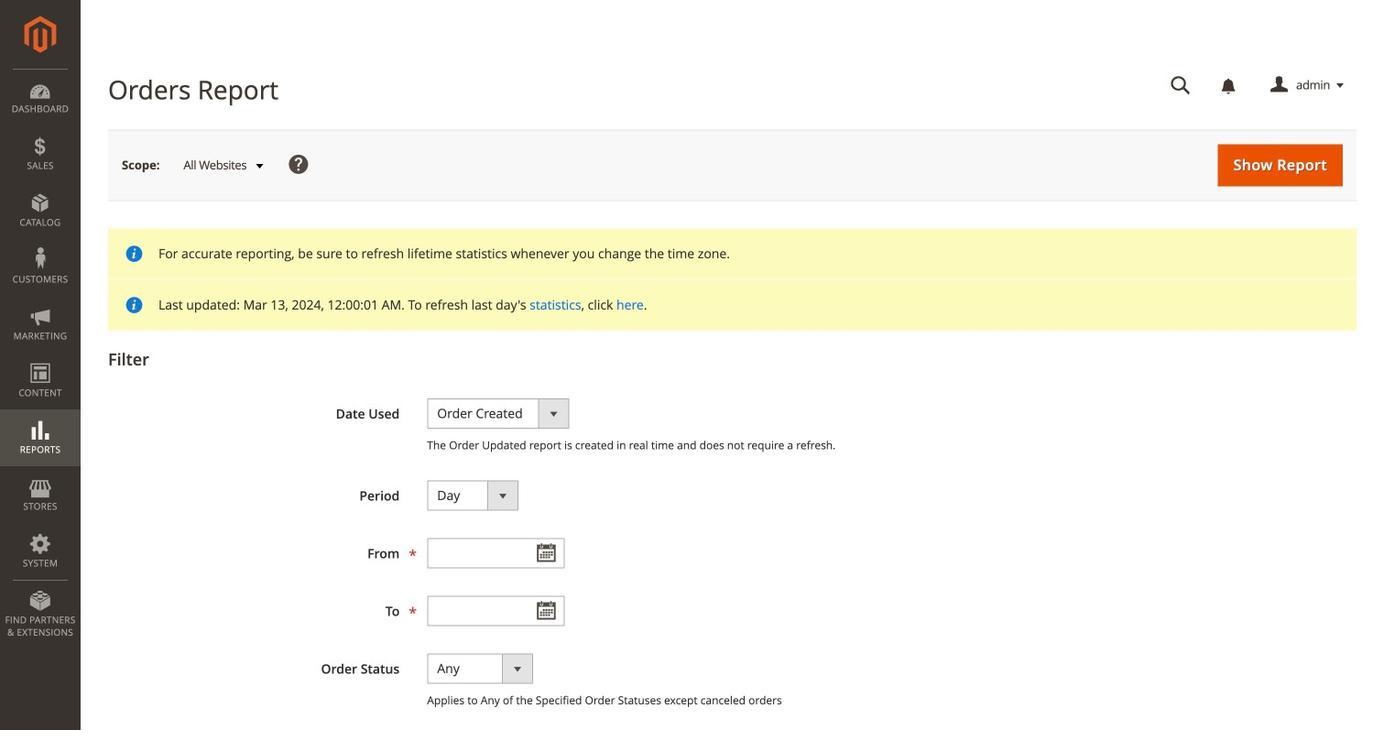 Task type: vqa. For each thing, say whether or not it's contained in the screenshot.
menu bar
yes



Task type: locate. For each thing, give the bounding box(es) containing it.
None text field
[[427, 538, 564, 568]]

menu bar
[[0, 69, 81, 648]]

None text field
[[1158, 70, 1204, 102], [427, 596, 564, 626], [1158, 70, 1204, 102], [427, 596, 564, 626]]



Task type: describe. For each thing, give the bounding box(es) containing it.
magento admin panel image
[[24, 16, 56, 53]]



